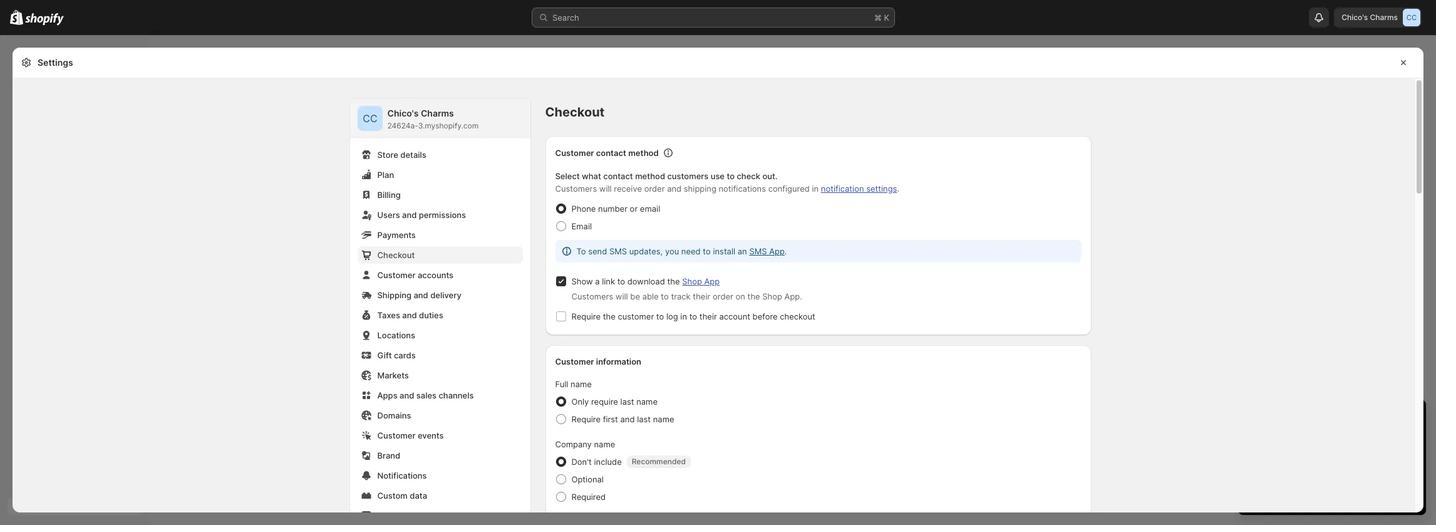 Task type: vqa. For each thing, say whether or not it's contained in the screenshot.
a
yes



Task type: describe. For each thing, give the bounding box(es) containing it.
settings dialog
[[13, 48, 1424, 525]]

1 vertical spatial last
[[637, 414, 651, 424]]

account
[[720, 311, 751, 321]]

track
[[671, 291, 691, 301]]

your trial just started element
[[1239, 432, 1427, 515]]

and for delivery
[[414, 290, 428, 300]]

3.myshopify.com
[[418, 121, 479, 130]]

need
[[682, 246, 701, 256]]

customers will be able to track their order on the shop app.
[[572, 291, 802, 301]]

select
[[555, 171, 580, 181]]

shop settings menu element
[[350, 98, 530, 525]]

contact inside select what contact method customers use to check out. customers will receive order and shipping notifications configured in notification settings .
[[603, 171, 633, 181]]

settings
[[38, 57, 73, 68]]

and for sales
[[400, 390, 414, 400]]

configured
[[768, 184, 810, 194]]

to right "link"
[[618, 276, 625, 286]]

require first and last name
[[572, 414, 674, 424]]

charms for chico's charms 24624a-3.myshopify.com
[[421, 108, 454, 118]]

customer events
[[377, 430, 444, 440]]

on
[[736, 291, 745, 301]]

1 sms from the left
[[610, 246, 627, 256]]

locations link
[[357, 326, 523, 344]]

cards
[[394, 350, 416, 360]]

notification settings link
[[821, 184, 897, 194]]

an
[[738, 246, 747, 256]]

shipping
[[377, 290, 412, 300]]

notification
[[821, 184, 864, 194]]

billing link
[[357, 186, 523, 204]]

chico's charms image inside shop settings menu element
[[357, 106, 382, 131]]

cc button
[[357, 106, 382, 131]]

0 vertical spatial contact
[[596, 148, 626, 158]]

users
[[377, 210, 400, 220]]

name up require first and last name
[[637, 397, 658, 407]]

include
[[594, 457, 622, 467]]

before
[[753, 311, 778, 321]]

log
[[667, 311, 678, 321]]

chico's charms
[[1342, 13, 1398, 22]]

custom data link
[[357, 487, 523, 504]]

customers
[[668, 171, 709, 181]]

0 vertical spatial method
[[628, 148, 659, 158]]

users and permissions link
[[357, 206, 523, 224]]

domains
[[377, 410, 411, 420]]

. inside select what contact method customers use to check out. customers will receive order and shipping notifications configured in notification settings .
[[897, 184, 900, 194]]

number
[[598, 204, 628, 214]]

payments link
[[357, 226, 523, 244]]

or
[[630, 204, 638, 214]]

method inside select what contact method customers use to check out. customers will receive order and shipping notifications configured in notification settings .
[[635, 171, 665, 181]]

⌘
[[875, 13, 882, 23]]

name up only
[[571, 379, 592, 389]]

updates,
[[629, 246, 663, 256]]

customer for customer accounts
[[377, 270, 416, 280]]

require the customer to log in to their account before checkout
[[572, 311, 816, 321]]

send
[[588, 246, 607, 256]]

store details link
[[357, 146, 523, 164]]

and for duties
[[402, 310, 417, 320]]

markets
[[377, 370, 409, 380]]

24624a-
[[387, 121, 418, 130]]

company name
[[555, 439, 615, 449]]

able
[[643, 291, 659, 301]]

customer for customer contact method
[[555, 148, 594, 158]]

sms app link
[[750, 246, 785, 256]]

be
[[630, 291, 640, 301]]

customer accounts
[[377, 270, 454, 280]]

plan link
[[357, 166, 523, 184]]

taxes
[[377, 310, 400, 320]]

gift cards link
[[357, 346, 523, 364]]

0 vertical spatial chico's charms image
[[1403, 9, 1421, 26]]

accounts
[[418, 270, 454, 280]]

0 vertical spatial the
[[667, 276, 680, 286]]

1 horizontal spatial shopify image
[[25, 13, 64, 26]]

1 vertical spatial their
[[700, 311, 717, 321]]

checkout link
[[357, 246, 523, 264]]

store details
[[377, 150, 426, 160]]

permissions
[[419, 210, 466, 220]]

shipping and delivery
[[377, 290, 462, 300]]

customer accounts link
[[357, 266, 523, 284]]

select what contact method customers use to check out. customers will receive order and shipping notifications configured in notification settings .
[[555, 171, 900, 194]]

name up recommended
[[653, 414, 674, 424]]

0 horizontal spatial in
[[681, 311, 687, 321]]

markets link
[[357, 366, 523, 384]]

0 horizontal spatial shopify image
[[10, 10, 23, 25]]

customers inside select what contact method customers use to check out. customers will receive order and shipping notifications configured in notification settings .
[[555, 184, 597, 194]]

1 vertical spatial customers
[[572, 291, 613, 301]]

customer information
[[555, 356, 642, 366]]

apps
[[377, 390, 398, 400]]

use
[[711, 171, 725, 181]]

app inside status
[[769, 246, 785, 256]]

receive
[[614, 184, 642, 194]]

billing
[[377, 190, 401, 200]]

require for require first and last name
[[572, 414, 601, 424]]

taxes and duties link
[[357, 306, 523, 324]]

show
[[572, 276, 593, 286]]

order inside select what contact method customers use to check out. customers will receive order and shipping notifications configured in notification settings .
[[644, 184, 665, 194]]

store
[[377, 150, 398, 160]]

payments
[[377, 230, 416, 240]]

shipping and delivery link
[[357, 286, 523, 304]]

phone number or email
[[572, 204, 660, 214]]



Task type: locate. For each thing, give the bounding box(es) containing it.
users and permissions
[[377, 210, 466, 220]]

1 vertical spatial require
[[572, 414, 601, 424]]

will inside select what contact method customers use to check out. customers will receive order and shipping notifications configured in notification settings .
[[599, 184, 612, 194]]

app right an
[[769, 246, 785, 256]]

1 require from the top
[[572, 311, 601, 321]]

0 vertical spatial order
[[644, 184, 665, 194]]

0 vertical spatial shop
[[682, 276, 702, 286]]

0 vertical spatial will
[[599, 184, 612, 194]]

shop up customers will be able to track their order on the shop app.
[[682, 276, 702, 286]]

1 vertical spatial will
[[616, 291, 628, 301]]

. right an
[[785, 246, 787, 256]]

chico's
[[1342, 13, 1368, 22], [387, 108, 419, 118]]

0 horizontal spatial chico's charms image
[[357, 106, 382, 131]]

0 vertical spatial last
[[621, 397, 634, 407]]

the
[[667, 276, 680, 286], [748, 291, 760, 301], [603, 311, 616, 321]]

0 horizontal spatial charms
[[421, 108, 454, 118]]

channels
[[439, 390, 474, 400]]

shipping
[[684, 184, 717, 194]]

customer
[[618, 311, 654, 321]]

0 vertical spatial .
[[897, 184, 900, 194]]

0 vertical spatial in
[[812, 184, 819, 194]]

details
[[400, 150, 426, 160]]

0 vertical spatial chico's
[[1342, 13, 1368, 22]]

0 vertical spatial checkout
[[545, 105, 605, 120]]

0 vertical spatial their
[[693, 291, 711, 301]]

order left "on"
[[713, 291, 734, 301]]

and right users
[[402, 210, 417, 220]]

brand link
[[357, 447, 523, 464]]

languages link
[[357, 507, 523, 524]]

1 horizontal spatial chico's charms image
[[1403, 9, 1421, 26]]

0 vertical spatial app
[[769, 246, 785, 256]]

will
[[599, 184, 612, 194], [616, 291, 628, 301]]

in right configured
[[812, 184, 819, 194]]

their
[[693, 291, 711, 301], [700, 311, 717, 321]]

chico's charms image
[[1403, 9, 1421, 26], [357, 106, 382, 131]]

status inside settings "dialog"
[[555, 240, 1082, 263]]

chico's for chico's charms
[[1342, 13, 1368, 22]]

1 vertical spatial .
[[785, 246, 787, 256]]

1 horizontal spatial shop
[[763, 291, 782, 301]]

the left customer
[[603, 311, 616, 321]]

the up track
[[667, 276, 680, 286]]

name up include
[[594, 439, 615, 449]]

in inside select what contact method customers use to check out. customers will receive order and shipping notifications configured in notification settings .
[[812, 184, 819, 194]]

customer up select
[[555, 148, 594, 158]]

search
[[553, 13, 579, 23]]

custom data
[[377, 491, 427, 501]]

data
[[410, 491, 427, 501]]

only require last name
[[572, 397, 658, 407]]

chico's charms image left 24624a-
[[357, 106, 382, 131]]

1 vertical spatial order
[[713, 291, 734, 301]]

require down only
[[572, 414, 601, 424]]

customer down domains
[[377, 430, 416, 440]]

k
[[884, 13, 890, 23]]

contact up the receive
[[603, 171, 633, 181]]

⌘ k
[[875, 13, 890, 23]]

will left be
[[616, 291, 628, 301]]

apps and sales channels
[[377, 390, 474, 400]]

to inside select what contact method customers use to check out. customers will receive order and shipping notifications configured in notification settings .
[[727, 171, 735, 181]]

duties
[[419, 310, 443, 320]]

0 horizontal spatial chico's
[[387, 108, 419, 118]]

app up customers will be able to track their order on the shop app.
[[704, 276, 720, 286]]

locations
[[377, 330, 415, 340]]

charms
[[1370, 13, 1398, 22], [421, 108, 454, 118]]

0 horizontal spatial app
[[704, 276, 720, 286]]

their down shop app link
[[693, 291, 711, 301]]

gift
[[377, 350, 392, 360]]

link
[[602, 276, 615, 286]]

1 vertical spatial shop
[[763, 291, 782, 301]]

customer up full name
[[555, 356, 594, 366]]

notifications link
[[357, 467, 523, 484]]

2 require from the top
[[572, 414, 601, 424]]

dialog
[[1429, 48, 1437, 512]]

0 horizontal spatial order
[[644, 184, 665, 194]]

checkout down payments at the left of the page
[[377, 250, 415, 260]]

phone
[[572, 204, 596, 214]]

app
[[769, 246, 785, 256], [704, 276, 720, 286]]

and right apps
[[400, 390, 414, 400]]

email
[[572, 221, 592, 231]]

0 vertical spatial charms
[[1370, 13, 1398, 22]]

download
[[628, 276, 665, 286]]

company
[[555, 439, 592, 449]]

charms inside chico's charms 24624a-3.myshopify.com
[[421, 108, 454, 118]]

customer for customer events
[[377, 430, 416, 440]]

and down customers
[[667, 184, 682, 194]]

customer up shipping
[[377, 270, 416, 280]]

require down show
[[572, 311, 601, 321]]

and right the 'first'
[[621, 414, 635, 424]]

chico's for chico's charms 24624a-3.myshopify.com
[[387, 108, 419, 118]]

last
[[621, 397, 634, 407], [637, 414, 651, 424]]

1 horizontal spatial in
[[812, 184, 819, 194]]

require for require the customer to log in to their account before checkout
[[572, 311, 601, 321]]

email
[[640, 204, 660, 214]]

app.
[[785, 291, 802, 301]]

contact
[[596, 148, 626, 158], [603, 171, 633, 181]]

status
[[555, 240, 1082, 263]]

checkout up "customer contact method" in the left of the page
[[545, 105, 605, 120]]

sms right an
[[750, 246, 767, 256]]

require
[[591, 397, 618, 407]]

0 vertical spatial customers
[[555, 184, 597, 194]]

0 horizontal spatial will
[[599, 184, 612, 194]]

1 vertical spatial checkout
[[377, 250, 415, 260]]

1 horizontal spatial will
[[616, 291, 628, 301]]

1 horizontal spatial chico's
[[1342, 13, 1368, 22]]

and inside select what contact method customers use to check out. customers will receive order and shipping notifications configured in notification settings .
[[667, 184, 682, 194]]

1 vertical spatial chico's charms image
[[357, 106, 382, 131]]

full
[[555, 379, 568, 389]]

chico's inside chico's charms 24624a-3.myshopify.com
[[387, 108, 419, 118]]

1 vertical spatial app
[[704, 276, 720, 286]]

taxes and duties
[[377, 310, 443, 320]]

to right able
[[661, 291, 669, 301]]

custom
[[377, 491, 408, 501]]

0 horizontal spatial checkout
[[377, 250, 415, 260]]

0 vertical spatial require
[[572, 311, 601, 321]]

chico's charms image right chico's charms
[[1403, 9, 1421, 26]]

2 sms from the left
[[750, 246, 767, 256]]

brand
[[377, 450, 400, 460]]

shop left 'app.'
[[763, 291, 782, 301]]

notifications
[[719, 184, 766, 194]]

1 horizontal spatial app
[[769, 246, 785, 256]]

1 vertical spatial chico's
[[387, 108, 419, 118]]

languages
[[377, 511, 420, 521]]

. inside status
[[785, 246, 787, 256]]

customer for customer information
[[555, 356, 594, 366]]

customers down a
[[572, 291, 613, 301]]

to left log
[[656, 311, 664, 321]]

status containing to send sms updates, you need to install an
[[555, 240, 1082, 263]]

order
[[644, 184, 665, 194], [713, 291, 734, 301]]

1 horizontal spatial order
[[713, 291, 734, 301]]

shop app link
[[682, 276, 720, 286]]

and down customer accounts
[[414, 290, 428, 300]]

1 horizontal spatial last
[[637, 414, 651, 424]]

0 horizontal spatial sms
[[610, 246, 627, 256]]

1 vertical spatial charms
[[421, 108, 454, 118]]

customer events link
[[357, 427, 523, 444]]

recommended
[[632, 457, 686, 466]]

delivery
[[431, 290, 462, 300]]

1 vertical spatial method
[[635, 171, 665, 181]]

and inside 'link'
[[402, 210, 417, 220]]

to send sms updates, you need to install an sms app .
[[577, 246, 787, 256]]

and for permissions
[[402, 210, 417, 220]]

out.
[[763, 171, 778, 181]]

install
[[713, 246, 736, 256]]

events
[[418, 430, 444, 440]]

contact up what
[[596, 148, 626, 158]]

settings
[[867, 184, 897, 194]]

1 vertical spatial in
[[681, 311, 687, 321]]

. right notification
[[897, 184, 900, 194]]

their left account
[[700, 311, 717, 321]]

apps and sales channels link
[[357, 387, 523, 404]]

required
[[572, 492, 606, 502]]

0 horizontal spatial shop
[[682, 276, 702, 286]]

and
[[667, 184, 682, 194], [402, 210, 417, 220], [414, 290, 428, 300], [402, 310, 417, 320], [400, 390, 414, 400], [621, 414, 635, 424]]

1 horizontal spatial .
[[897, 184, 900, 194]]

order up email
[[644, 184, 665, 194]]

checkout inside "link"
[[377, 250, 415, 260]]

check
[[737, 171, 761, 181]]

domains link
[[357, 407, 523, 424]]

last up require first and last name
[[621, 397, 634, 407]]

to right need
[[703, 246, 711, 256]]

shop
[[682, 276, 702, 286], [763, 291, 782, 301]]

name
[[571, 379, 592, 389], [637, 397, 658, 407], [653, 414, 674, 424], [594, 439, 615, 449]]

to
[[727, 171, 735, 181], [703, 246, 711, 256], [618, 276, 625, 286], [661, 291, 669, 301], [656, 311, 664, 321], [690, 311, 697, 321]]

1 vertical spatial the
[[748, 291, 760, 301]]

information
[[596, 356, 642, 366]]

first
[[603, 414, 618, 424]]

shopify image
[[10, 10, 23, 25], [25, 13, 64, 26]]

0 horizontal spatial last
[[621, 397, 634, 407]]

the right "on"
[[748, 291, 760, 301]]

0 horizontal spatial .
[[785, 246, 787, 256]]

in right log
[[681, 311, 687, 321]]

notifications
[[377, 470, 427, 481]]

1 horizontal spatial charms
[[1370, 13, 1398, 22]]

don't include
[[572, 457, 622, 467]]

will down what
[[599, 184, 612, 194]]

last right the 'first'
[[637, 414, 651, 424]]

customers down select
[[555, 184, 597, 194]]

charms for chico's charms
[[1370, 13, 1398, 22]]

to right use
[[727, 171, 735, 181]]

2 horizontal spatial the
[[748, 291, 760, 301]]

optional
[[572, 474, 604, 484]]

0 horizontal spatial the
[[603, 311, 616, 321]]

chico's charms 24624a-3.myshopify.com
[[387, 108, 479, 130]]

gift cards
[[377, 350, 416, 360]]

and right taxes
[[402, 310, 417, 320]]

sms right the send
[[610, 246, 627, 256]]

checkout
[[545, 105, 605, 120], [377, 250, 415, 260]]

1 horizontal spatial checkout
[[545, 105, 605, 120]]

show a link to download the shop app
[[572, 276, 720, 286]]

2 vertical spatial the
[[603, 311, 616, 321]]

1 horizontal spatial sms
[[750, 246, 767, 256]]

to
[[577, 246, 586, 256]]

to right log
[[690, 311, 697, 321]]

1 vertical spatial contact
[[603, 171, 633, 181]]

1 horizontal spatial the
[[667, 276, 680, 286]]

what
[[582, 171, 601, 181]]



